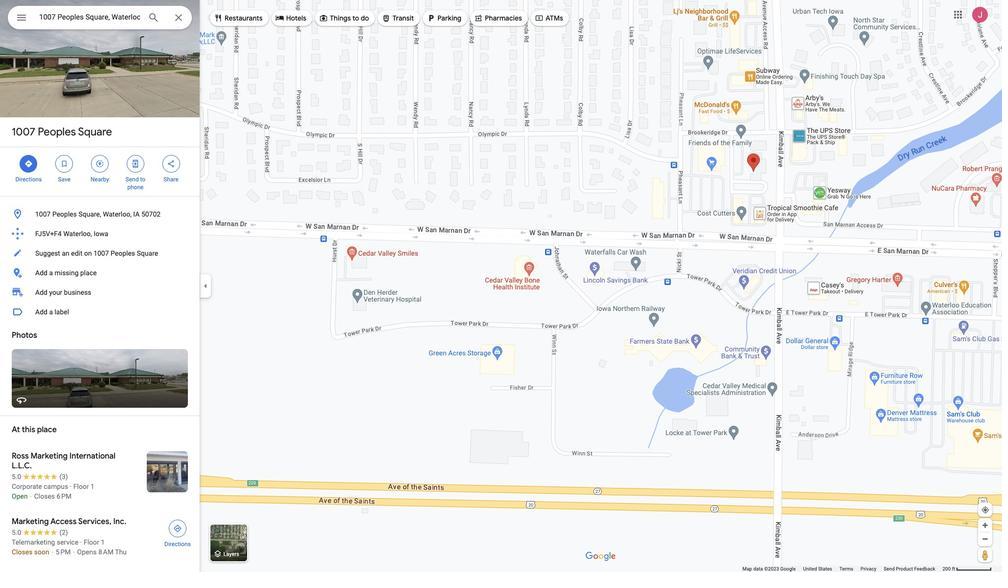 Task type: describe. For each thing, give the bounding box(es) containing it.
show your location image
[[981, 506, 990, 515]]

0 horizontal spatial place
[[37, 425, 57, 435]]

atms
[[546, 14, 563, 23]]

5.0 for marketing access services, inc.
[[12, 529, 21, 537]]

©2023
[[764, 567, 779, 572]]

1007 for 1007 peoples square
[[12, 125, 35, 139]]

(2)
[[59, 529, 68, 537]]

united
[[803, 567, 817, 572]]


[[319, 13, 328, 23]]

service
[[57, 539, 78, 547]]

international
[[69, 452, 116, 462]]

things
[[330, 14, 351, 23]]

marketing inside ross marketing international l.l.c.
[[31, 452, 68, 462]]

product
[[896, 567, 913, 572]]

directions button
[[159, 517, 197, 549]]

2 vertical spatial 1007
[[94, 250, 109, 257]]

 search field
[[8, 6, 192, 31]]

united states button
[[803, 566, 832, 573]]

google maps element
[[0, 0, 1002, 573]]


[[60, 159, 69, 169]]

directions inside actions for 1007 peoples square region
[[15, 176, 42, 183]]

· for international
[[70, 483, 72, 491]]

ia
[[133, 210, 140, 218]]

fj5v+f4 waterloo, iowa button
[[0, 224, 200, 244]]

suggest
[[35, 250, 60, 257]]

at this place
[[12, 425, 57, 435]]

add a missing place
[[35, 269, 97, 277]]

 restaurants
[[214, 13, 263, 23]]

1007 for 1007 peoples square, waterloo, ia 50702
[[35, 210, 51, 218]]

directions image
[[173, 525, 182, 533]]

peoples inside suggest an edit on 1007 peoples square button
[[111, 250, 135, 257]]

add a label button
[[0, 302, 200, 322]]

feedback
[[914, 567, 935, 572]]

google
[[780, 567, 796, 572]]

fj5v+f4
[[35, 230, 62, 238]]

ross
[[12, 452, 29, 462]]


[[167, 159, 175, 169]]

transit
[[393, 14, 414, 23]]

privacy button
[[861, 566, 877, 573]]

data
[[754, 567, 763, 572]]

1 for international
[[91, 483, 94, 491]]

5.0 for ross marketing international l.l.c.
[[12, 473, 21, 481]]

open
[[12, 493, 28, 501]]

1007 peoples square main content
[[0, 0, 200, 573]]

at
[[12, 425, 20, 435]]

50702
[[141, 210, 161, 218]]

square,
[[79, 210, 101, 218]]

ft
[[952, 567, 956, 572]]


[[382, 13, 391, 23]]


[[427, 13, 436, 23]]

layers
[[224, 552, 239, 558]]

save
[[58, 176, 70, 183]]

square inside button
[[137, 250, 158, 257]]

add for add your business
[[35, 289, 47, 297]]

1 for services,
[[101, 539, 105, 547]]

200 ft button
[[943, 567, 992, 572]]

terms
[[840, 567, 853, 572]]

 hotels
[[275, 13, 306, 23]]

l.l.c.
[[12, 462, 32, 471]]

add your business link
[[0, 283, 200, 302]]

⋅ inside the corporate campus · floor 1 open ⋅ closes 6 pm
[[29, 493, 32, 501]]

campus
[[44, 483, 68, 491]]

1007 peoples square, waterloo, ia 50702
[[35, 210, 161, 218]]

telemarketing service · floor 1 closes soon ⋅ 5 pm ⋅ opens 8 am thu
[[12, 539, 127, 556]]


[[131, 159, 140, 169]]

label
[[55, 308, 69, 316]]

marketing access services, inc.
[[12, 517, 126, 527]]

closes inside the corporate campus · floor 1 open ⋅ closes 6 pm
[[34, 493, 55, 501]]

nearby
[[91, 176, 109, 183]]

send for send to phone
[[126, 176, 139, 183]]

· for services,
[[80, 539, 82, 547]]

1 vertical spatial marketing
[[12, 517, 49, 527]]

send product feedback button
[[884, 566, 935, 573]]

 button
[[8, 6, 35, 31]]


[[95, 159, 104, 169]]

floor for services,
[[84, 539, 99, 547]]

zoom in image
[[982, 522, 989, 530]]

to inside the  things to do
[[353, 14, 359, 23]]

inc.
[[113, 517, 126, 527]]

terms button
[[840, 566, 853, 573]]

send for send product feedback
[[884, 567, 895, 572]]

restaurants
[[225, 14, 263, 23]]

add for add a label
[[35, 308, 47, 316]]

on
[[84, 250, 92, 257]]

privacy
[[861, 567, 877, 572]]

missing
[[55, 269, 79, 277]]


[[474, 13, 483, 23]]

zoom out image
[[982, 536, 989, 543]]

photos
[[12, 331, 37, 341]]

waterloo, inside '1007 peoples square, waterloo, ia 50702' button
[[103, 210, 132, 218]]

send to phone
[[126, 176, 145, 191]]

edit
[[71, 250, 82, 257]]



Task type: locate. For each thing, give the bounding box(es) containing it.
1007 peoples square, waterloo, ia 50702 button
[[0, 205, 200, 224]]

1 add from the top
[[35, 269, 47, 277]]

0 vertical spatial peoples
[[38, 125, 76, 139]]

· inside the corporate campus · floor 1 open ⋅ closes 6 pm
[[70, 483, 72, 491]]

1 vertical spatial place
[[37, 425, 57, 435]]

corporate campus · floor 1 open ⋅ closes 6 pm
[[12, 483, 94, 501]]

to up phone
[[140, 176, 145, 183]]

5.0 stars 3 reviews image
[[12, 472, 68, 482]]

0 horizontal spatial ⋅
[[29, 493, 32, 501]]

to inside "send to phone"
[[140, 176, 145, 183]]

·
[[70, 483, 72, 491], [80, 539, 82, 547]]

to left do
[[353, 14, 359, 23]]

footer inside google maps element
[[743, 566, 943, 573]]

floor inside telemarketing service · floor 1 closes soon ⋅ 5 pm ⋅ opens 8 am thu
[[84, 539, 99, 547]]

floor right campus
[[73, 483, 89, 491]]

a left label
[[49, 308, 53, 316]]

suggest an edit on 1007 peoples square
[[35, 250, 158, 257]]

1 horizontal spatial square
[[137, 250, 158, 257]]

0 vertical spatial floor
[[73, 483, 89, 491]]

0 vertical spatial marketing
[[31, 452, 68, 462]]

2 5.0 from the top
[[12, 529, 21, 537]]


[[275, 13, 284, 23]]

parking
[[438, 14, 461, 23]]

· up 6 pm
[[70, 483, 72, 491]]

1007
[[12, 125, 35, 139], [35, 210, 51, 218], [94, 250, 109, 257]]

footer
[[743, 566, 943, 573]]

business
[[64, 289, 91, 297]]

None field
[[39, 11, 140, 23]]

(3)
[[59, 473, 68, 481]]

 pharmacies
[[474, 13, 522, 23]]

2 a from the top
[[49, 308, 53, 316]]

5.0
[[12, 473, 21, 481], [12, 529, 21, 537]]

1 horizontal spatial send
[[884, 567, 895, 572]]

1007 up 
[[12, 125, 35, 139]]

actions for 1007 peoples square region
[[0, 147, 200, 196]]

an
[[62, 250, 69, 257]]

share
[[164, 176, 179, 183]]

show street view coverage image
[[978, 548, 993, 563]]

peoples for square
[[38, 125, 76, 139]]

google account: james peterson  
(james.peterson1902@gmail.com) image
[[972, 7, 988, 22]]

0 vertical spatial 1007
[[12, 125, 35, 139]]

1007 Peoples Square, Waterloo, IA 50702 field
[[8, 6, 192, 29]]

floor up opens
[[84, 539, 99, 547]]

states
[[818, 567, 832, 572]]

 transit
[[382, 13, 414, 23]]

thu
[[115, 549, 127, 556]]

2 horizontal spatial ⋅
[[72, 549, 75, 556]]

add left label
[[35, 308, 47, 316]]

0 horizontal spatial directions
[[15, 176, 42, 183]]

add inside button
[[35, 308, 47, 316]]

⋅ right 5 pm
[[72, 549, 75, 556]]

2 vertical spatial add
[[35, 308, 47, 316]]

1 vertical spatial to
[[140, 176, 145, 183]]

 things to do
[[319, 13, 369, 23]]

6 pm
[[57, 493, 72, 501]]

a inside button
[[49, 269, 53, 277]]

0 vertical spatial a
[[49, 269, 53, 277]]

⋅
[[29, 493, 32, 501], [51, 549, 54, 556], [72, 549, 75, 556]]

200
[[943, 567, 951, 572]]

soon
[[34, 549, 49, 556]]

add for add a missing place
[[35, 269, 47, 277]]

5.0 down "l.l.c."
[[12, 473, 21, 481]]

united states
[[803, 567, 832, 572]]

0 vertical spatial closes
[[34, 493, 55, 501]]

1 vertical spatial a
[[49, 308, 53, 316]]

waterloo, left ia
[[103, 210, 132, 218]]

place inside button
[[80, 269, 97, 277]]

peoples for square,
[[52, 210, 77, 218]]

1 vertical spatial directions
[[164, 541, 191, 548]]

suggest an edit on 1007 peoples square button
[[0, 244, 200, 263]]

1 vertical spatial waterloo,
[[63, 230, 92, 238]]

directions
[[15, 176, 42, 183], [164, 541, 191, 548]]

send up phone
[[126, 176, 139, 183]]

place down on
[[80, 269, 97, 277]]

floor
[[73, 483, 89, 491], [84, 539, 99, 547]]

place right this
[[37, 425, 57, 435]]

1 vertical spatial 1007
[[35, 210, 51, 218]]

closes down campus
[[34, 493, 55, 501]]

marketing
[[31, 452, 68, 462], [12, 517, 49, 527]]

1 inside the corporate campus · floor 1 open ⋅ closes 6 pm
[[91, 483, 94, 491]]

add a label
[[35, 308, 69, 316]]

directions inside button
[[164, 541, 191, 548]]

3 add from the top
[[35, 308, 47, 316]]

1 vertical spatial 5.0
[[12, 529, 21, 537]]

8 am
[[98, 549, 113, 556]]

this
[[22, 425, 35, 435]]

5.0 stars 2 reviews image
[[12, 528, 68, 538]]


[[214, 13, 223, 23]]

telemarketing
[[12, 539, 55, 547]]

a for missing
[[49, 269, 53, 277]]

send inside "send to phone"
[[126, 176, 139, 183]]

your
[[49, 289, 62, 297]]

waterloo, up edit
[[63, 230, 92, 238]]

do
[[361, 14, 369, 23]]

1 vertical spatial square
[[137, 250, 158, 257]]

1007 right on
[[94, 250, 109, 257]]

0 horizontal spatial closes
[[12, 549, 32, 556]]

⋅ down corporate
[[29, 493, 32, 501]]

1 horizontal spatial place
[[80, 269, 97, 277]]

none field inside the "1007 peoples square, waterloo, ia 50702" field
[[39, 11, 140, 23]]

0 horizontal spatial send
[[126, 176, 139, 183]]

ross marketing international l.l.c.
[[12, 452, 116, 471]]

hotels
[[286, 14, 306, 23]]

add inside button
[[35, 269, 47, 277]]

5.0 inside 'image'
[[12, 529, 21, 537]]

· inside telemarketing service · floor 1 closes soon ⋅ 5 pm ⋅ opens 8 am thu
[[80, 539, 82, 547]]

collapse side panel image
[[200, 281, 211, 292]]

services,
[[78, 517, 111, 527]]

200 ft
[[943, 567, 956, 572]]

0 vertical spatial to
[[353, 14, 359, 23]]

1 horizontal spatial to
[[353, 14, 359, 23]]

1 inside telemarketing service · floor 1 closes soon ⋅ 5 pm ⋅ opens 8 am thu
[[101, 539, 105, 547]]

0 vertical spatial place
[[80, 269, 97, 277]]

0 vertical spatial add
[[35, 269, 47, 277]]

0 vertical spatial square
[[78, 125, 112, 139]]

add left your
[[35, 289, 47, 297]]

waterloo, inside the fj5v+f4 waterloo, iowa button
[[63, 230, 92, 238]]

0 vertical spatial ·
[[70, 483, 72, 491]]

square up 
[[78, 125, 112, 139]]

1 a from the top
[[49, 269, 53, 277]]

1 horizontal spatial 1
[[101, 539, 105, 547]]

1 5.0 from the top
[[12, 473, 21, 481]]

add a missing place button
[[0, 263, 200, 283]]

5.0 inside image
[[12, 473, 21, 481]]

a left missing
[[49, 269, 53, 277]]

0 vertical spatial send
[[126, 176, 139, 183]]

2 vertical spatial peoples
[[111, 250, 135, 257]]

pharmacies
[[485, 14, 522, 23]]

0 horizontal spatial ·
[[70, 483, 72, 491]]

0 vertical spatial directions
[[15, 176, 42, 183]]

⋅ left 5 pm
[[51, 549, 54, 556]]

peoples up add a missing place button
[[111, 250, 135, 257]]

 atms
[[535, 13, 563, 23]]

1 horizontal spatial closes
[[34, 493, 55, 501]]

directions down directions icon
[[164, 541, 191, 548]]

a for label
[[49, 308, 53, 316]]

0 horizontal spatial 1
[[91, 483, 94, 491]]

1 vertical spatial floor
[[84, 539, 99, 547]]

add your business
[[35, 289, 91, 297]]

0 vertical spatial 1
[[91, 483, 94, 491]]

2 add from the top
[[35, 289, 47, 297]]

send left product
[[884, 567, 895, 572]]

a
[[49, 269, 53, 277], [49, 308, 53, 316]]

opens
[[77, 549, 97, 556]]

1 vertical spatial closes
[[12, 549, 32, 556]]

1 vertical spatial 1
[[101, 539, 105, 547]]

1 horizontal spatial ·
[[80, 539, 82, 547]]

peoples up 
[[38, 125, 76, 139]]

send inside 'button'
[[884, 567, 895, 572]]


[[535, 13, 544, 23]]

0 horizontal spatial square
[[78, 125, 112, 139]]

directions down 
[[15, 176, 42, 183]]

1 horizontal spatial directions
[[164, 541, 191, 548]]

iowa
[[94, 230, 108, 238]]

1 vertical spatial peoples
[[52, 210, 77, 218]]

0 vertical spatial 5.0
[[12, 473, 21, 481]]

0 horizontal spatial waterloo,
[[63, 230, 92, 238]]

phone
[[127, 184, 144, 191]]

1 vertical spatial send
[[884, 567, 895, 572]]

waterloo,
[[103, 210, 132, 218], [63, 230, 92, 238]]

1 vertical spatial add
[[35, 289, 47, 297]]

add
[[35, 269, 47, 277], [35, 289, 47, 297], [35, 308, 47, 316]]

floor inside the corporate campus · floor 1 open ⋅ closes 6 pm
[[73, 483, 89, 491]]

1007 up fj5v+f4
[[35, 210, 51, 218]]

· up opens
[[80, 539, 82, 547]]

access
[[50, 517, 77, 527]]

floor for international
[[73, 483, 89, 491]]

send
[[126, 176, 139, 183], [884, 567, 895, 572]]

1 horizontal spatial ⋅
[[51, 549, 54, 556]]

add down suggest
[[35, 269, 47, 277]]

square down 50702
[[137, 250, 158, 257]]


[[24, 159, 33, 169]]

1 down the international
[[91, 483, 94, 491]]

peoples inside '1007 peoples square, waterloo, ia 50702' button
[[52, 210, 77, 218]]

5.0 up telemarketing
[[12, 529, 21, 537]]

fj5v+f4 waterloo, iowa
[[35, 230, 108, 238]]

peoples up "fj5v+f4 waterloo, iowa"
[[52, 210, 77, 218]]

closes inside telemarketing service · floor 1 closes soon ⋅ 5 pm ⋅ opens 8 am thu
[[12, 549, 32, 556]]

marketing up 5.0 stars 3 reviews image
[[31, 452, 68, 462]]

corporate
[[12, 483, 42, 491]]

marketing up 5.0 stars 2 reviews 'image'
[[12, 517, 49, 527]]

1 horizontal spatial waterloo,
[[103, 210, 132, 218]]

1 up 8 am at the bottom left of page
[[101, 539, 105, 547]]

map
[[743, 567, 752, 572]]

send product feedback
[[884, 567, 935, 572]]

1 vertical spatial ·
[[80, 539, 82, 547]]

closes down telemarketing
[[12, 549, 32, 556]]

0 horizontal spatial to
[[140, 176, 145, 183]]

footer containing map data ©2023 google
[[743, 566, 943, 573]]


[[16, 11, 27, 24]]

0 vertical spatial waterloo,
[[103, 210, 132, 218]]

a inside button
[[49, 308, 53, 316]]

map data ©2023 google
[[743, 567, 796, 572]]



Task type: vqa. For each thing, say whether or not it's contained in the screenshot.


